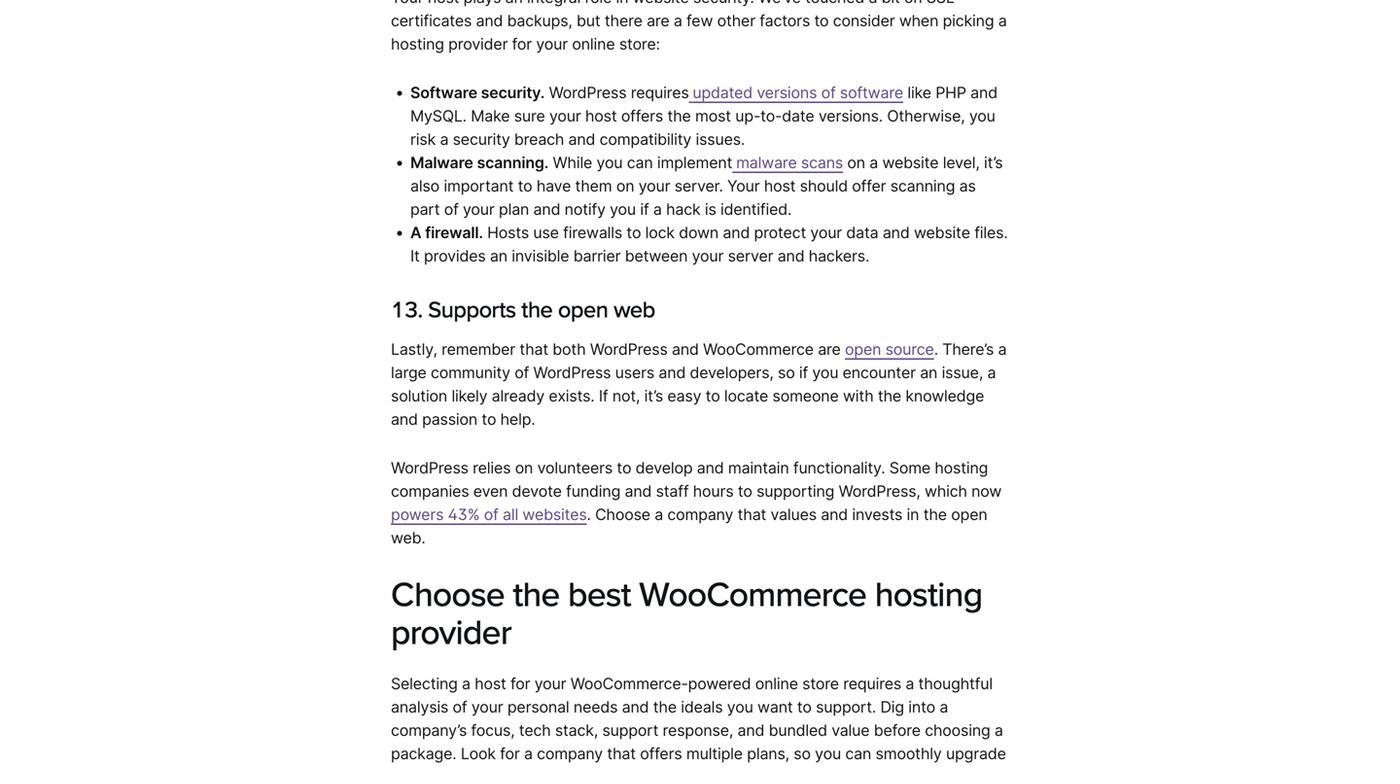 Task type: vqa. For each thing, say whether or not it's contained in the screenshot.
the top theme
no



Task type: describe. For each thing, give the bounding box(es) containing it.
web.
[[391, 529, 426, 548]]

to left help.
[[482, 410, 496, 429]]

lastly,
[[391, 340, 438, 359]]

package.
[[391, 744, 457, 763]]

a right into
[[940, 698, 949, 717]]

security
[[453, 130, 510, 149]]

while
[[553, 153, 593, 172]]

0 vertical spatial can
[[627, 153, 653, 172]]

that inside the . choose a company that values and invests in the open web.
[[738, 505, 767, 524]]

a right issue,
[[988, 363, 996, 382]]

you inside like php and mysql. make sure your host offers the most up-to-date versions. otherwise, you risk a security breach and compatibility issues.
[[970, 106, 996, 125]]

the inside the . choose a company that values and invests in the open web.
[[924, 505, 947, 524]]

them
[[575, 176, 612, 195]]

for inside your host plays an integral role in website security. we've touched a bit on ssl certificates and backups, but there are a few other factors to consider when picking a hosting provider for your online store:
[[512, 34, 532, 53]]

support.
[[816, 698, 876, 717]]

host inside your host plays an integral role in website security. we've touched a bit on ssl certificates and backups, but there are a few other factors to consider when picking a hosting provider for your online store:
[[428, 0, 459, 7]]

on a website level, it's also important to have them on your server. your host should offer scanning as part of your plan and notify you if a hack is identified.
[[410, 153, 1003, 219]]

an inside hosts use firewalls to lock down and protect your data and website files. it provides an invisible barrier between your server and hackers.
[[490, 246, 508, 265]]

bit
[[882, 0, 900, 7]]

important
[[444, 176, 514, 195]]

firewalls
[[563, 223, 623, 242]]

you down value
[[815, 744, 841, 763]]

issues.
[[696, 130, 745, 149]]

the up both
[[522, 297, 553, 322]]

and up plans, in the bottom right of the page
[[738, 721, 765, 740]]

malware scanning. while you can implement malware scans
[[410, 153, 843, 172]]

wordpress,
[[839, 482, 921, 501]]

between
[[625, 246, 688, 265]]

tech
[[519, 721, 551, 740]]

and up support
[[622, 698, 649, 717]]

host inside on a website level, it's also important to have them on your server. your host should offer scanning as part of your plan and notify you if a hack is identified.
[[764, 176, 796, 195]]

your up personal
[[535, 674, 566, 693]]

like php and mysql. make sure your host offers the most up-to-date versions. otherwise, you risk a security breach and compatibility issues.
[[410, 83, 998, 149]]

if inside . there's a large community of wordpress users and developers, so if you encounter an issue, a solution likely already exists. if not, it's easy to locate someone with the knowledge and passion to help.
[[799, 363, 808, 382]]

hack
[[666, 200, 701, 219]]

invests
[[852, 505, 903, 524]]

. there's a large community of wordpress users and developers, so if you encounter an issue, a solution likely already exists. if not, it's easy to locate someone with the knowledge and passion to help.
[[391, 340, 1007, 429]]

solution
[[391, 387, 448, 406]]

software
[[410, 83, 477, 102]]

if
[[599, 387, 608, 406]]

hackers.
[[809, 246, 870, 265]]

there's
[[943, 340, 994, 359]]

scanning
[[891, 176, 955, 195]]

should
[[800, 176, 848, 195]]

1 vertical spatial for
[[511, 674, 530, 693]]

someone
[[773, 387, 839, 406]]

selecting
[[391, 674, 458, 693]]

risk
[[410, 130, 436, 149]]

when
[[900, 11, 939, 30]]

and up the while
[[569, 130, 596, 149]]

wordpress up users
[[590, 340, 668, 359]]

support
[[603, 721, 659, 740]]

plan
[[499, 200, 529, 219]]

host inside like php and mysql. make sure your host offers the most up-to-date versions. otherwise, you risk a security breach and compatibility issues.
[[586, 106, 617, 125]]

ideals
[[681, 698, 723, 717]]

and down the lastly, remember that both wordpress and woocommerce are open source
[[659, 363, 686, 382]]

few
[[687, 11, 713, 30]]

consider
[[833, 11, 895, 30]]

online inside selecting a host for your woocommerce-powered online store requires a thoughtful analysis of your personal needs and the ideals you want to support. dig into a company's focus, tech stack, support response, and bundled value before choosing a package. look for a company that offers multiple plans, so you can smoothly upgr
[[755, 674, 798, 693]]

sure
[[514, 106, 545, 125]]

and inside the . choose a company that values and invests in the open web.
[[821, 505, 848, 524]]

it
[[410, 246, 420, 265]]

plans,
[[747, 744, 790, 763]]

a inside the . choose a company that values and invests in the open web.
[[655, 505, 663, 524]]

and up easy
[[672, 340, 699, 359]]

wordpress inside . there's a large community of wordpress users and developers, so if you encounter an issue, a solution likely already exists. if not, it's easy to locate someone with the knowledge and passion to help.
[[534, 363, 611, 382]]

you inside . there's a large community of wordpress users and developers, so if you encounter an issue, a solution likely already exists. if not, it's easy to locate someone with the knowledge and passion to help.
[[813, 363, 839, 382]]

funding
[[566, 482, 621, 501]]

users
[[615, 363, 655, 382]]

you up them
[[597, 153, 623, 172]]

offers inside like php and mysql. make sure your host offers the most up-to-date versions. otherwise, you risk a security breach and compatibility issues.
[[621, 106, 663, 125]]

server.
[[675, 176, 723, 195]]

your up focus, at the left bottom
[[472, 698, 503, 717]]

a left the few
[[674, 11, 683, 30]]

and up server
[[723, 223, 750, 242]]

implement
[[657, 153, 733, 172]]

bundled
[[769, 721, 828, 740]]

want
[[758, 698, 793, 717]]

large
[[391, 363, 427, 382]]

make
[[471, 106, 510, 125]]

you inside on a website level, it's also important to have them on your server. your host should offer scanning as part of your plan and notify you if a hack is identified.
[[610, 200, 636, 219]]

role
[[585, 0, 612, 7]]

already
[[492, 387, 545, 406]]

host inside selecting a host for your woocommerce-powered online store requires a thoughtful analysis of your personal needs and the ideals you want to support. dig into a company's focus, tech stack, support response, and bundled value before choosing a package. look for a company that offers multiple plans, so you can smoothly upgr
[[475, 674, 506, 693]]

down
[[679, 223, 719, 242]]

plays
[[464, 0, 501, 7]]

to up funding
[[617, 459, 632, 478]]

hosting inside your host plays an integral role in website security. we've touched a bit on ssl certificates and backups, but there are a few other factors to consider when picking a hosting provider for your online store:
[[391, 34, 444, 53]]

factors
[[760, 11, 810, 30]]

scanning.
[[477, 153, 549, 172]]

a firewall.
[[410, 223, 483, 242]]

likely
[[452, 387, 488, 406]]

developers,
[[690, 363, 774, 382]]

which
[[925, 482, 968, 501]]

to inside hosts use firewalls to lock down and protect your data and website files. it provides an invisible barrier between your server and hackers.
[[627, 223, 641, 242]]

0 vertical spatial woocommerce
[[703, 340, 814, 359]]

volunteers
[[537, 459, 613, 478]]

security. inside your host plays an integral role in website security. we've touched a bit on ssl certificates and backups, but there are a few other factors to consider when picking a hosting provider for your online store:
[[693, 0, 754, 7]]

wordpress up breach
[[549, 83, 627, 102]]

13. supports the open web
[[391, 297, 655, 322]]

powered
[[688, 674, 751, 693]]

2 vertical spatial for
[[500, 744, 520, 763]]

your up hackers.
[[811, 223, 842, 242]]

if inside on a website level, it's also important to have them on your server. your host should offer scanning as part of your plan and notify you if a hack is identified.
[[640, 200, 649, 219]]

other
[[717, 11, 756, 30]]

13.
[[391, 297, 423, 322]]

an inside . there's a large community of wordpress users and developers, so if you encounter an issue, a solution likely already exists. if not, it's easy to locate someone with the knowledge and passion to help.
[[920, 363, 938, 382]]

identified.
[[721, 200, 792, 219]]

there
[[605, 11, 643, 30]]

to inside selecting a host for your woocommerce-powered online store requires a thoughtful analysis of your personal needs and the ideals you want to support. dig into a company's focus, tech stack, support response, and bundled value before choosing a package. look for a company that offers multiple plans, so you can smoothly upgr
[[797, 698, 812, 717]]

versions
[[757, 83, 817, 102]]

an inside your host plays an integral role in website security. we've touched a bit on ssl certificates and backups, but there are a few other factors to consider when picking a hosting provider for your online store:
[[505, 0, 523, 7]]

files.
[[975, 223, 1008, 242]]

to-
[[761, 106, 782, 125]]

a up offer
[[870, 153, 878, 172]]

a up into
[[906, 674, 915, 693]]

lock
[[646, 223, 675, 242]]

hosting inside wordpress relies on volunteers to develop and maintain functionality. some hosting companies even devote funding and staff hours to supporting wordpress, which now powers 43% of all websites
[[935, 459, 988, 478]]

updated versions of software link
[[689, 83, 904, 102]]

a
[[410, 223, 422, 242]]

wordpress inside wordpress relies on volunteers to develop and maintain functionality. some hosting companies even devote funding and staff hours to supporting wordpress, which now powers 43% of all websites
[[391, 459, 469, 478]]

the inside like php and mysql. make sure your host offers the most up-to-date versions. otherwise, you risk a security breach and compatibility issues.
[[668, 106, 691, 125]]

software
[[840, 83, 904, 102]]

provider inside choose the best woocommerce hosting provider
[[391, 613, 512, 651]]

choose the best woocommerce hosting provider
[[391, 575, 983, 651]]

are inside your host plays an integral role in website security. we've touched a bit on ssl certificates and backups, but there are a few other factors to consider when picking a hosting provider for your online store:
[[647, 11, 670, 30]]

value
[[832, 721, 870, 740]]

and down protect
[[778, 246, 805, 265]]

encounter
[[843, 363, 916, 382]]

knowledge
[[906, 387, 985, 406]]

malware
[[410, 153, 473, 172]]

provides
[[424, 246, 486, 265]]

powers 43% of all websites link
[[391, 505, 587, 524]]

on down malware scanning. while you can implement malware scans
[[617, 176, 635, 195]]

into
[[909, 698, 936, 717]]

values
[[771, 505, 817, 524]]

. for powers 43% of all websites
[[587, 505, 591, 524]]

and up hours
[[697, 459, 724, 478]]

a right choosing
[[995, 721, 1004, 740]]



Task type: locate. For each thing, give the bounding box(es) containing it.
all
[[503, 505, 519, 524]]

online
[[572, 34, 615, 53], [755, 674, 798, 693]]

dig
[[881, 698, 905, 717]]

but
[[577, 11, 601, 30]]

to down the maintain
[[738, 482, 753, 501]]

and up use
[[534, 200, 561, 219]]

use
[[533, 223, 559, 242]]

your inside your host plays an integral role in website security. we've touched a bit on ssl certificates and backups, but there are a few other factors to consider when picking a hosting provider for your online store:
[[536, 34, 568, 53]]

host up focus, at the left bottom
[[475, 674, 506, 693]]

to right easy
[[706, 387, 720, 406]]

you down powered
[[727, 698, 754, 717]]

to left lock at the left top of the page
[[627, 223, 641, 242]]

2 vertical spatial that
[[607, 744, 636, 763]]

0 horizontal spatial are
[[647, 11, 670, 30]]

choose inside the . choose a company that values and invests in the open web.
[[595, 505, 651, 524]]

1 horizontal spatial are
[[818, 340, 841, 359]]

and inside on a website level, it's also important to have them on your server. your host should offer scanning as part of your plan and notify you if a hack is identified.
[[534, 200, 561, 219]]

1 vertical spatial requires
[[844, 674, 902, 693]]

1 vertical spatial .
[[587, 505, 591, 524]]

1 vertical spatial offers
[[640, 744, 682, 763]]

and
[[476, 11, 503, 30], [971, 83, 998, 102], [569, 130, 596, 149], [534, 200, 561, 219], [723, 223, 750, 242], [883, 223, 910, 242], [778, 246, 805, 265], [672, 340, 699, 359], [659, 363, 686, 382], [391, 410, 418, 429], [697, 459, 724, 478], [625, 482, 652, 501], [821, 505, 848, 524], [622, 698, 649, 717], [738, 721, 765, 740]]

1 vertical spatial open
[[845, 340, 882, 359]]

wordpress relies on volunteers to develop and maintain functionality. some hosting companies even devote funding and staff hours to supporting wordpress, which now powers 43% of all websites
[[391, 459, 1002, 524]]

updated
[[693, 83, 753, 102]]

website inside on a website level, it's also important to have them on your server. your host should offer scanning as part of your plan and notify you if a hack is identified.
[[883, 153, 939, 172]]

remember
[[442, 340, 516, 359]]

that inside selecting a host for your woocommerce-powered online store requires a thoughtful analysis of your personal needs and the ideals you want to support. dig into a company's focus, tech stack, support response, and bundled value before choosing a package. look for a company that offers multiple plans, so you can smoothly upgr
[[607, 744, 636, 763]]

a right risk
[[440, 130, 449, 149]]

on inside wordpress relies on volunteers to develop and maintain functionality. some hosting companies even devote funding and staff hours to supporting wordpress, which now powers 43% of all websites
[[515, 459, 533, 478]]

1 vertical spatial in
[[907, 505, 920, 524]]

most
[[695, 106, 731, 125]]

you down them
[[610, 200, 636, 219]]

1 vertical spatial it's
[[645, 387, 663, 406]]

invisible
[[512, 246, 569, 265]]

1 vertical spatial an
[[490, 246, 508, 265]]

it's inside on a website level, it's also important to have them on your server. your host should offer scanning as part of your plan and notify you if a hack is identified.
[[984, 153, 1003, 172]]

1 vertical spatial online
[[755, 674, 798, 693]]

can down value
[[846, 744, 872, 763]]

a right picking
[[999, 11, 1007, 30]]

of inside on a website level, it's also important to have them on your server. your host should offer scanning as part of your plan and notify you if a hack is identified.
[[444, 200, 459, 219]]

host down malware scans link
[[764, 176, 796, 195]]

that left values
[[738, 505, 767, 524]]

0 vertical spatial .
[[934, 340, 939, 359]]

1 horizontal spatial requires
[[844, 674, 902, 693]]

hosting up thoughtful
[[875, 575, 983, 613]]

0 horizontal spatial open
[[558, 297, 608, 322]]

your up breach
[[550, 106, 581, 125]]

for down backups,
[[512, 34, 532, 53]]

your down malware scanning. while you can implement malware scans
[[639, 176, 671, 195]]

0 vertical spatial online
[[572, 34, 615, 53]]

barrier
[[574, 246, 621, 265]]

0 vertical spatial if
[[640, 200, 649, 219]]

analysis
[[391, 698, 449, 717]]

your inside your host plays an integral role in website security. we've touched a bit on ssl certificates and backups, but there are a few other factors to consider when picking a hosting provider for your online store:
[[391, 0, 424, 7]]

certificates
[[391, 11, 472, 30]]

store
[[803, 674, 839, 693]]

online inside your host plays an integral role in website security. we've touched a bit on ssl certificates and backups, but there are a few other factors to consider when picking a hosting provider for your online store:
[[572, 34, 615, 53]]

look
[[461, 744, 496, 763]]

backups,
[[507, 11, 573, 30]]

1 horizontal spatial online
[[755, 674, 798, 693]]

0 vertical spatial open
[[558, 297, 608, 322]]

so
[[778, 363, 795, 382], [794, 744, 811, 763]]

1 horizontal spatial your
[[728, 176, 760, 195]]

1 horizontal spatial company
[[668, 505, 734, 524]]

issue,
[[942, 363, 983, 382]]

the down which
[[924, 505, 947, 524]]

on inside your host plays an integral role in website security. we've touched a bit on ssl certificates and backups, but there are a few other factors to consider when picking a hosting provider for your online store:
[[905, 0, 923, 7]]

if
[[640, 200, 649, 219], [799, 363, 808, 382]]

choose down funding
[[595, 505, 651, 524]]

on up when
[[905, 0, 923, 7]]

and right php
[[971, 83, 998, 102]]

on up offer
[[848, 153, 866, 172]]

1 horizontal spatial that
[[607, 744, 636, 763]]

offer
[[852, 176, 886, 195]]

choosing
[[925, 721, 991, 740]]

as
[[960, 176, 976, 195]]

1 horizontal spatial if
[[799, 363, 808, 382]]

wordpress
[[549, 83, 627, 102], [590, 340, 668, 359], [534, 363, 611, 382], [391, 459, 469, 478]]

it's right the level,
[[984, 153, 1003, 172]]

hosting down certificates
[[391, 34, 444, 53]]

open up both
[[558, 297, 608, 322]]

1 horizontal spatial security.
[[693, 0, 754, 7]]

0 vertical spatial requires
[[631, 83, 689, 102]]

requires inside selecting a host for your woocommerce-powered online store requires a thoughtful analysis of your personal needs and the ideals you want to support. dig into a company's focus, tech stack, support response, and bundled value before choosing a package. look for a company that offers multiple plans, so you can smoothly upgr
[[844, 674, 902, 693]]

and inside your host plays an integral role in website security. we've touched a bit on ssl certificates and backups, but there are a few other factors to consider when picking a hosting provider for your online store:
[[476, 11, 503, 30]]

web
[[614, 297, 655, 322]]

open inside the . choose a company that values and invests in the open web.
[[952, 505, 988, 524]]

of inside wordpress relies on volunteers to develop and maintain functionality. some hosting companies even devote funding and staff hours to supporting wordpress, which now powers 43% of all websites
[[484, 505, 499, 524]]

provider up selecting
[[391, 613, 512, 651]]

0 horizontal spatial company
[[537, 744, 603, 763]]

a right there's
[[998, 340, 1007, 359]]

store:
[[619, 34, 660, 53]]

stack,
[[555, 721, 598, 740]]

you up someone
[[813, 363, 839, 382]]

a up lock at the left top of the page
[[654, 200, 662, 219]]

hours
[[693, 482, 734, 501]]

and right data
[[883, 223, 910, 242]]

scans
[[801, 153, 843, 172]]

company down hours
[[668, 505, 734, 524]]

0 vertical spatial company
[[668, 505, 734, 524]]

a inside like php and mysql. make sure your host offers the most up-to-date versions. otherwise, you risk a security breach and compatibility issues.
[[440, 130, 449, 149]]

in up there
[[616, 0, 629, 7]]

security.
[[693, 0, 754, 7], [481, 83, 545, 102]]

1 vertical spatial security.
[[481, 83, 545, 102]]

website inside hosts use firewalls to lock down and protect your data and website files. it provides an invisible barrier between your server and hackers.
[[914, 223, 971, 242]]

choose inside choose the best woocommerce hosting provider
[[391, 575, 505, 613]]

the inside selecting a host for your woocommerce-powered online store requires a thoughtful analysis of your personal needs and the ideals you want to support. dig into a company's focus, tech stack, support response, and bundled value before choosing a package. look for a company that offers multiple plans, so you can smoothly upgr
[[653, 698, 677, 717]]

can inside selecting a host for your woocommerce-powered online store requires a thoughtful analysis of your personal needs and the ideals you want to support. dig into a company's focus, tech stack, support response, and bundled value before choosing a package. look for a company that offers multiple plans, so you can smoothly upgr
[[846, 744, 872, 763]]

to up plan
[[518, 176, 533, 195]]

malware
[[736, 153, 797, 172]]

you up the level,
[[970, 106, 996, 125]]

0 horizontal spatial in
[[616, 0, 629, 7]]

0 horizontal spatial that
[[520, 340, 549, 359]]

data
[[847, 223, 879, 242]]

1 vertical spatial website
[[883, 153, 939, 172]]

0 horizontal spatial if
[[640, 200, 649, 219]]

0 vertical spatial choose
[[595, 505, 651, 524]]

1 vertical spatial company
[[537, 744, 603, 763]]

1 horizontal spatial in
[[907, 505, 920, 524]]

hosting inside choose the best woocommerce hosting provider
[[875, 575, 983, 613]]

0 horizontal spatial choose
[[391, 575, 505, 613]]

woocommerce down values
[[639, 575, 867, 613]]

help.
[[501, 410, 535, 429]]

your inside on a website level, it's also important to have them on your server. your host should offer scanning as part of your plan and notify you if a hack is identified.
[[728, 176, 760, 195]]

2 horizontal spatial that
[[738, 505, 767, 524]]

your up certificates
[[391, 0, 424, 7]]

devote
[[512, 482, 562, 501]]

open down now
[[952, 505, 988, 524]]

part
[[410, 200, 440, 219]]

your down down
[[692, 246, 724, 265]]

have
[[537, 176, 571, 195]]

a left bit
[[869, 0, 878, 7]]

0 horizontal spatial it's
[[645, 387, 663, 406]]

1 vertical spatial if
[[799, 363, 808, 382]]

now
[[972, 482, 1002, 501]]

1 horizontal spatial can
[[846, 744, 872, 763]]

0 vertical spatial are
[[647, 11, 670, 30]]

in inside the . choose a company that values and invests in the open web.
[[907, 505, 920, 524]]

in right invests
[[907, 505, 920, 524]]

company inside selecting a host for your woocommerce-powered online store requires a thoughtful analysis of your personal needs and the ideals you want to support. dig into a company's focus, tech stack, support response, and bundled value before choosing a package. look for a company that offers multiple plans, so you can smoothly upgr
[[537, 744, 603, 763]]

0 vertical spatial offers
[[621, 106, 663, 125]]

0 vertical spatial in
[[616, 0, 629, 7]]

are up someone
[[818, 340, 841, 359]]

requires up compatibility
[[631, 83, 689, 102]]

on up devote
[[515, 459, 533, 478]]

before
[[874, 721, 921, 740]]

0 vertical spatial provider
[[449, 34, 508, 53]]

website left files.
[[914, 223, 971, 242]]

1 vertical spatial provider
[[391, 613, 512, 651]]

to inside on a website level, it's also important to have them on your server. your host should offer scanning as part of your plan and notify you if a hack is identified.
[[518, 176, 533, 195]]

the left "ideals"
[[653, 698, 677, 717]]

requires
[[631, 83, 689, 102], [844, 674, 902, 693]]

. left there's
[[934, 340, 939, 359]]

1 vertical spatial your
[[728, 176, 760, 195]]

open up the encounter
[[845, 340, 882, 359]]

of up company's
[[453, 698, 467, 717]]

if up someone
[[799, 363, 808, 382]]

1 vertical spatial that
[[738, 505, 767, 524]]

versions.
[[819, 106, 883, 125]]

breach
[[514, 130, 564, 149]]

0 vertical spatial that
[[520, 340, 549, 359]]

companies
[[391, 482, 469, 501]]

response,
[[663, 721, 734, 740]]

1 vertical spatial can
[[846, 744, 872, 763]]

easy
[[668, 387, 702, 406]]

if up lock at the left top of the page
[[640, 200, 649, 219]]

2 vertical spatial open
[[952, 505, 988, 524]]

your inside like php and mysql. make sure your host offers the most up-to-date versions. otherwise, you risk a security breach and compatibility issues.
[[550, 106, 581, 125]]

0 vertical spatial for
[[512, 34, 532, 53]]

an up backups,
[[505, 0, 523, 7]]

so inside selecting a host for your woocommerce-powered online store requires a thoughtful analysis of your personal needs and the ideals you want to support. dig into a company's focus, tech stack, support response, and bundled value before choosing a package. look for a company that offers multiple plans, so you can smoothly upgr
[[794, 744, 811, 763]]

website up scanning
[[883, 153, 939, 172]]

. for open source
[[934, 340, 939, 359]]

a
[[869, 0, 878, 7], [674, 11, 683, 30], [999, 11, 1007, 30], [440, 130, 449, 149], [870, 153, 878, 172], [654, 200, 662, 219], [998, 340, 1007, 359], [988, 363, 996, 382], [655, 505, 663, 524], [462, 674, 471, 693], [906, 674, 915, 693], [940, 698, 949, 717], [995, 721, 1004, 740], [524, 744, 533, 763]]

website up there
[[633, 0, 689, 7]]

0 vertical spatial an
[[505, 0, 523, 7]]

1 vertical spatial are
[[818, 340, 841, 359]]

wordpress up "companies"
[[391, 459, 469, 478]]

1 horizontal spatial .
[[934, 340, 939, 359]]

a right selecting
[[462, 674, 471, 693]]

2 horizontal spatial open
[[952, 505, 988, 524]]

. choose a company that values and invests in the open web.
[[391, 505, 988, 548]]

company inside the . choose a company that values and invests in the open web.
[[668, 505, 734, 524]]

also
[[410, 176, 440, 195]]

needs
[[574, 698, 618, 717]]

of up already at the left bottom of page
[[515, 363, 529, 382]]

your host plays an integral role in website security. we've touched a bit on ssl certificates and backups, but there are a few other factors to consider when picking a hosting provider for your online store:
[[391, 0, 1007, 53]]

mysql.
[[410, 106, 467, 125]]

0 vertical spatial security.
[[693, 0, 754, 7]]

up-
[[736, 106, 761, 125]]

and down solution
[[391, 410, 418, 429]]

the down the encounter
[[878, 387, 902, 406]]

the inside . there's a large community of wordpress users and developers, so if you encounter an issue, a solution likely already exists. if not, it's easy to locate someone with the knowledge and passion to help.
[[878, 387, 902, 406]]

an down hosts
[[490, 246, 508, 265]]

provider down plays
[[449, 34, 508, 53]]

of left all on the left bottom of the page
[[484, 505, 499, 524]]

for down focus, at the left bottom
[[500, 744, 520, 763]]

and down plays
[[476, 11, 503, 30]]

of up firewall.
[[444, 200, 459, 219]]

2 vertical spatial website
[[914, 223, 971, 242]]

selecting a host for your woocommerce-powered online store requires a thoughtful analysis of your personal needs and the ideals you want to support. dig into a company's focus, tech stack, support response, and bundled value before choosing a package. look for a company that offers multiple plans, so you can smoothly upgr
[[391, 674, 1006, 766]]

the inside choose the best woocommerce hosting provider
[[513, 575, 560, 613]]

even
[[473, 482, 508, 501]]

the left best
[[513, 575, 560, 613]]

1 vertical spatial hosting
[[935, 459, 988, 478]]

0 horizontal spatial online
[[572, 34, 615, 53]]

of inside selecting a host for your woocommerce-powered online store requires a thoughtful analysis of your personal needs and the ideals you want to support. dig into a company's focus, tech stack, support response, and bundled value before choosing a package. look for a company that offers multiple plans, so you can smoothly upgr
[[453, 698, 467, 717]]

to inside your host plays an integral role in website security. we've touched a bit on ssl certificates and backups, but there are a few other factors to consider when picking a hosting provider for your online store:
[[815, 11, 829, 30]]

maintain
[[728, 459, 789, 478]]

1 vertical spatial choose
[[391, 575, 505, 613]]

woocommerce inside choose the best woocommerce hosting provider
[[639, 575, 867, 613]]

hosts
[[487, 223, 529, 242]]

server
[[728, 246, 774, 265]]

0 vertical spatial website
[[633, 0, 689, 7]]

0 vertical spatial hosting
[[391, 34, 444, 53]]

2 vertical spatial an
[[920, 363, 938, 382]]

1 horizontal spatial open
[[845, 340, 882, 359]]

1 horizontal spatial it's
[[984, 153, 1003, 172]]

. down funding
[[587, 505, 591, 524]]

an up knowledge
[[920, 363, 938, 382]]

0 horizontal spatial requires
[[631, 83, 689, 102]]

offers down support
[[640, 744, 682, 763]]

choose down web.
[[391, 575, 505, 613]]

integral
[[527, 0, 581, 7]]

1 horizontal spatial choose
[[595, 505, 651, 524]]

of up versions.
[[822, 83, 836, 102]]

relies
[[473, 459, 511, 478]]

smoothly
[[876, 744, 942, 763]]

website
[[633, 0, 689, 7], [883, 153, 939, 172], [914, 223, 971, 242]]

supports
[[428, 297, 516, 322]]

offers inside selecting a host for your woocommerce-powered online store requires a thoughtful analysis of your personal needs and the ideals you want to support. dig into a company's focus, tech stack, support response, and bundled value before choosing a package. look for a company that offers multiple plans, so you can smoothly upgr
[[640, 744, 682, 763]]

your down important
[[463, 200, 495, 219]]

to down touched
[[815, 11, 829, 30]]

php
[[936, 83, 967, 102]]

online down but
[[572, 34, 615, 53]]

0 horizontal spatial your
[[391, 0, 424, 7]]

protect
[[754, 223, 806, 242]]

0 horizontal spatial security.
[[481, 83, 545, 102]]

it's inside . there's a large community of wordpress users and developers, so if you encounter an issue, a solution likely already exists. if not, it's easy to locate someone with the knowledge and passion to help.
[[645, 387, 663, 406]]

wordpress up exists.
[[534, 363, 611, 382]]

of inside . there's a large community of wordpress users and developers, so if you encounter an issue, a solution likely already exists. if not, it's easy to locate someone with the knowledge and passion to help.
[[515, 363, 529, 382]]

to
[[815, 11, 829, 30], [518, 176, 533, 195], [627, 223, 641, 242], [706, 387, 720, 406], [482, 410, 496, 429], [617, 459, 632, 478], [738, 482, 753, 501], [797, 698, 812, 717]]

picking
[[943, 11, 994, 30]]

1 vertical spatial woocommerce
[[639, 575, 867, 613]]

security. up sure
[[481, 83, 545, 102]]

the down software security. wordpress requires updated versions of software
[[668, 106, 691, 125]]

requires up dig
[[844, 674, 902, 693]]

and left staff
[[625, 482, 652, 501]]

. inside the . choose a company that values and invests in the open web.
[[587, 505, 591, 524]]

2 vertical spatial hosting
[[875, 575, 983, 613]]

personal
[[508, 698, 570, 717]]

so inside . there's a large community of wordpress users and developers, so if you encounter an issue, a solution likely already exists. if not, it's easy to locate someone with the knowledge and passion to help.
[[778, 363, 795, 382]]

staff
[[656, 482, 689, 501]]

website inside your host plays an integral role in website security. we've touched a bit on ssl certificates and backups, but there are a few other factors to consider when picking a hosting provider for your online store:
[[633, 0, 689, 7]]

0 vertical spatial your
[[391, 0, 424, 7]]

for up personal
[[511, 674, 530, 693]]

woocommerce up developers,
[[703, 340, 814, 359]]

0 horizontal spatial can
[[627, 153, 653, 172]]

compatibility
[[600, 130, 692, 149]]

notify
[[565, 200, 606, 219]]

1 vertical spatial so
[[794, 744, 811, 763]]

0 vertical spatial it's
[[984, 153, 1003, 172]]

0 vertical spatial so
[[778, 363, 795, 382]]

can down compatibility
[[627, 153, 653, 172]]

that left both
[[520, 340, 549, 359]]

a down "tech"
[[524, 744, 533, 763]]

to up the bundled at the right bottom
[[797, 698, 812, 717]]

. inside . there's a large community of wordpress users and developers, so if you encounter an issue, a solution likely already exists. if not, it's easy to locate someone with the knowledge and passion to help.
[[934, 340, 939, 359]]

0 horizontal spatial .
[[587, 505, 591, 524]]

provider inside your host plays an integral role in website security. we've touched a bit on ssl certificates and backups, but there are a few other factors to consider when picking a hosting provider for your online store:
[[449, 34, 508, 53]]

in inside your host plays an integral role in website security. we've touched a bit on ssl certificates and backups, but there are a few other factors to consider when picking a hosting provider for your online store:
[[616, 0, 629, 7]]

and right values
[[821, 505, 848, 524]]

offers up compatibility
[[621, 106, 663, 125]]

not,
[[613, 387, 640, 406]]



